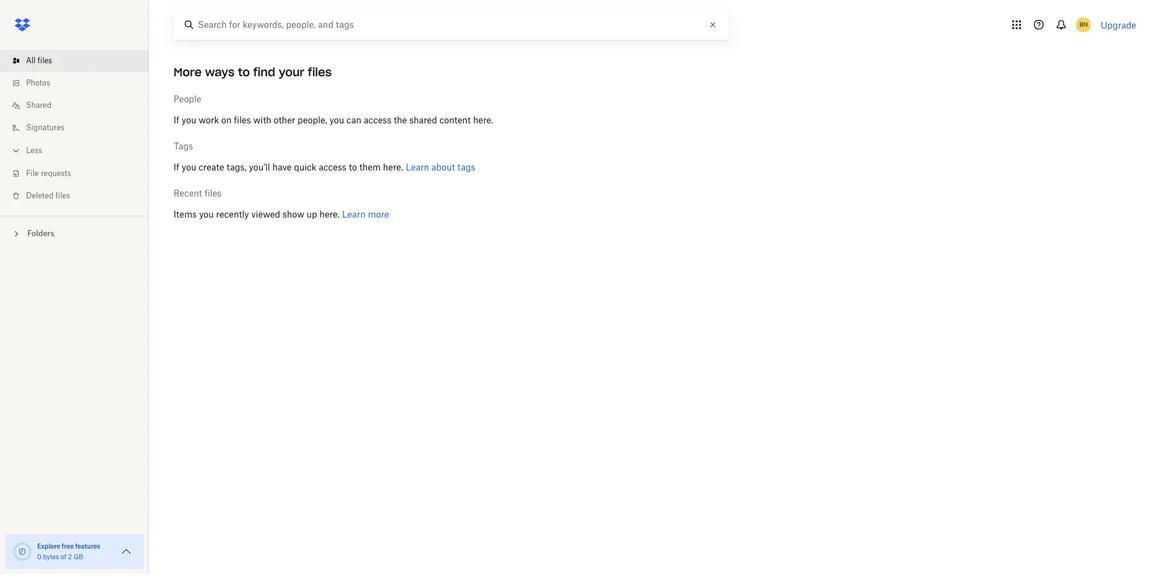 Task type: locate. For each thing, give the bounding box(es) containing it.
file requests
[[26, 170, 71, 177]]

to left them
[[349, 164, 357, 172]]

less image
[[10, 145, 22, 157]]

more
[[174, 65, 202, 79]]

0 vertical spatial to
[[238, 65, 250, 79]]

viewed
[[252, 211, 280, 220]]

1 horizontal spatial to
[[349, 164, 357, 172]]

less
[[26, 147, 42, 154]]

0 vertical spatial if
[[174, 117, 179, 125]]

dropbox image
[[10, 12, 35, 37]]

people,
[[298, 117, 327, 125]]

here. right content
[[474, 117, 494, 125]]

files right recent
[[205, 190, 222, 199]]

recent
[[174, 190, 202, 199]]

1 horizontal spatial learn
[[406, 164, 429, 172]]

you left can
[[330, 117, 344, 125]]

signatures
[[26, 124, 65, 132]]

to left find
[[238, 65, 250, 79]]

files right your
[[308, 65, 332, 79]]

shared
[[26, 102, 52, 109]]

requests
[[41, 170, 71, 177]]

more
[[368, 211, 389, 220]]

0 vertical spatial access
[[364, 117, 392, 125]]

tags
[[458, 164, 476, 172]]

items you recently viewed show up here. learn more
[[174, 211, 389, 220]]

here. right up
[[320, 211, 340, 220]]

to
[[238, 65, 250, 79], [349, 164, 357, 172]]

1 vertical spatial to
[[349, 164, 357, 172]]

if
[[174, 117, 179, 125], [174, 164, 179, 172]]

the
[[394, 117, 407, 125]]

gb
[[74, 555, 83, 561]]

signatures link
[[10, 117, 149, 139]]

content
[[440, 117, 471, 125]]

find
[[253, 65, 276, 79]]

bn
[[1080, 20, 1088, 29]]

you
[[182, 117, 196, 125], [330, 117, 344, 125], [182, 164, 196, 172], [199, 211, 214, 220]]

files right deleted at left top
[[56, 192, 70, 200]]

you down tags
[[182, 164, 196, 172]]

show
[[283, 211, 304, 220]]

if you work on files with other people, you can access the shared content here.
[[174, 117, 494, 125]]

1 vertical spatial learn
[[342, 211, 366, 220]]

files
[[38, 57, 52, 65], [308, 65, 332, 79], [234, 117, 251, 125], [205, 190, 222, 199], [56, 192, 70, 200]]

explore
[[37, 543, 60, 550]]

if down people
[[174, 117, 179, 125]]

you left work
[[182, 117, 196, 125]]

file
[[26, 170, 39, 177]]

here. right them
[[383, 164, 403, 172]]

with
[[254, 117, 272, 125]]

you for on
[[182, 117, 196, 125]]

access right quick
[[319, 164, 347, 172]]

2 vertical spatial here.
[[320, 211, 340, 220]]

shared
[[410, 117, 437, 125]]

upgrade
[[1102, 20, 1137, 30]]

files for all files
[[38, 57, 52, 65]]

deleted files link
[[10, 185, 149, 207]]

here.
[[474, 117, 494, 125], [383, 164, 403, 172], [320, 211, 340, 220]]

ways
[[205, 65, 235, 79]]

files for deleted files
[[56, 192, 70, 200]]

2 horizontal spatial here.
[[474, 117, 494, 125]]

folders button
[[0, 224, 149, 243]]

1 vertical spatial here.
[[383, 164, 403, 172]]

files inside list item
[[38, 57, 52, 65]]

if down tags
[[174, 164, 179, 172]]

0 horizontal spatial to
[[238, 65, 250, 79]]

1 if from the top
[[174, 117, 179, 125]]

deleted files
[[26, 192, 70, 200]]

more ways to find your files
[[174, 65, 332, 79]]

you'll
[[249, 164, 270, 172]]

list
[[0, 42, 149, 216]]

files right on
[[234, 117, 251, 125]]

of
[[61, 555, 66, 561]]

1 vertical spatial access
[[319, 164, 347, 172]]

files right all on the left top of the page
[[38, 57, 52, 65]]

you right items
[[199, 211, 214, 220]]

0 horizontal spatial here.
[[320, 211, 340, 220]]

learn about tags link
[[403, 164, 476, 172]]

access
[[364, 117, 392, 125], [319, 164, 347, 172]]

learn
[[406, 164, 429, 172], [342, 211, 366, 220]]

you for tags,
[[182, 164, 196, 172]]

photos link
[[10, 72, 149, 94]]

quota usage element
[[12, 542, 32, 562]]

2 if from the top
[[174, 164, 179, 172]]

upgrade link
[[1102, 20, 1137, 30]]

1 vertical spatial if
[[174, 164, 179, 172]]

if for if you work on files with other people, you can access the shared content here.
[[174, 117, 179, 125]]

features
[[75, 543, 100, 550]]

learn left about
[[406, 164, 429, 172]]

access left the
[[364, 117, 392, 125]]

learn left more
[[342, 211, 366, 220]]



Task type: vqa. For each thing, say whether or not it's contained in the screenshot.
middle here.
yes



Task type: describe. For each thing, give the bounding box(es) containing it.
them
[[360, 164, 381, 172]]

file requests link
[[10, 163, 149, 185]]

up
[[307, 211, 317, 220]]

shared link
[[10, 94, 149, 117]]

have
[[273, 164, 292, 172]]

can
[[347, 117, 362, 125]]

list containing all files
[[0, 42, 149, 216]]

create
[[199, 164, 224, 172]]

people
[[174, 96, 201, 104]]

2
[[68, 555, 72, 561]]

bytes
[[43, 555, 59, 561]]

if you create tags, you'll have quick access to them here. learn about tags
[[174, 164, 476, 172]]

0 vertical spatial learn
[[406, 164, 429, 172]]

free
[[62, 543, 74, 550]]

quick
[[294, 164, 317, 172]]

all
[[26, 57, 36, 65]]

explore free features 0 bytes of 2 gb
[[37, 543, 100, 561]]

photos
[[26, 79, 50, 87]]

1 horizontal spatial access
[[364, 117, 392, 125]]

files for recent files
[[205, 190, 222, 199]]

other
[[274, 117, 295, 125]]

work
[[199, 117, 219, 125]]

folders
[[27, 229, 54, 238]]

0 horizontal spatial learn
[[342, 211, 366, 220]]

deleted
[[26, 192, 54, 200]]

all files
[[26, 57, 52, 65]]

0 horizontal spatial access
[[319, 164, 347, 172]]

recent files
[[174, 190, 222, 199]]

all files link
[[10, 50, 149, 72]]

items
[[174, 211, 197, 220]]

if for if you create tags, you'll have quick access to them here. learn about tags
[[174, 164, 179, 172]]

tags,
[[227, 164, 247, 172]]

on
[[222, 117, 232, 125]]

0 vertical spatial here.
[[474, 117, 494, 125]]

bn button
[[1074, 15, 1094, 35]]

about
[[432, 164, 455, 172]]

your
[[279, 65, 305, 79]]

recently
[[216, 211, 249, 220]]

you for viewed
[[199, 211, 214, 220]]

0
[[37, 555, 41, 561]]

tags
[[174, 143, 193, 151]]

learn more link
[[342, 211, 389, 220]]

Search in folder "Dropbox" text field
[[198, 18, 704, 32]]

1 horizontal spatial here.
[[383, 164, 403, 172]]

all files list item
[[0, 50, 149, 72]]



